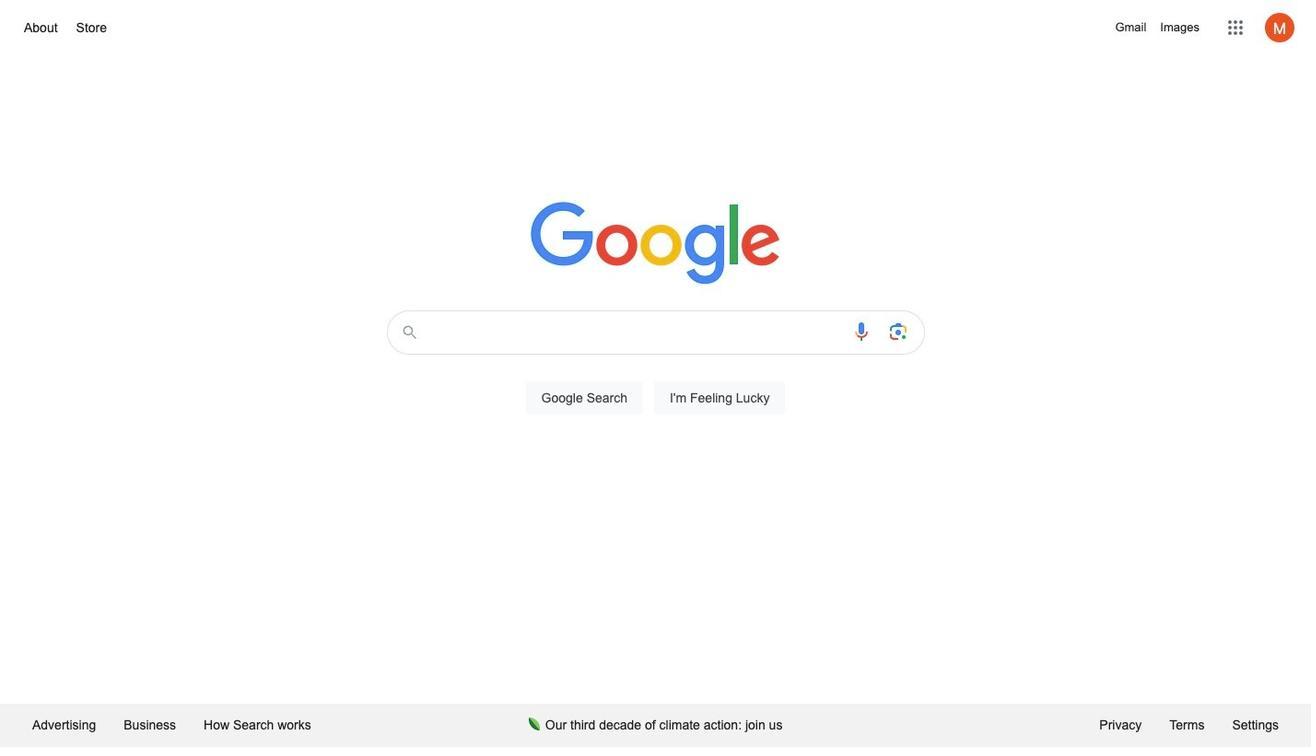 Task type: locate. For each thing, give the bounding box(es) containing it.
None search field
[[18, 305, 1293, 436]]

google image
[[530, 202, 781, 287]]



Task type: describe. For each thing, give the bounding box(es) containing it.
search by voice image
[[850, 321, 872, 343]]

search by image image
[[887, 321, 909, 343]]



Task type: vqa. For each thing, say whether or not it's contained in the screenshot.
12:19 PM's '+7%'
no



